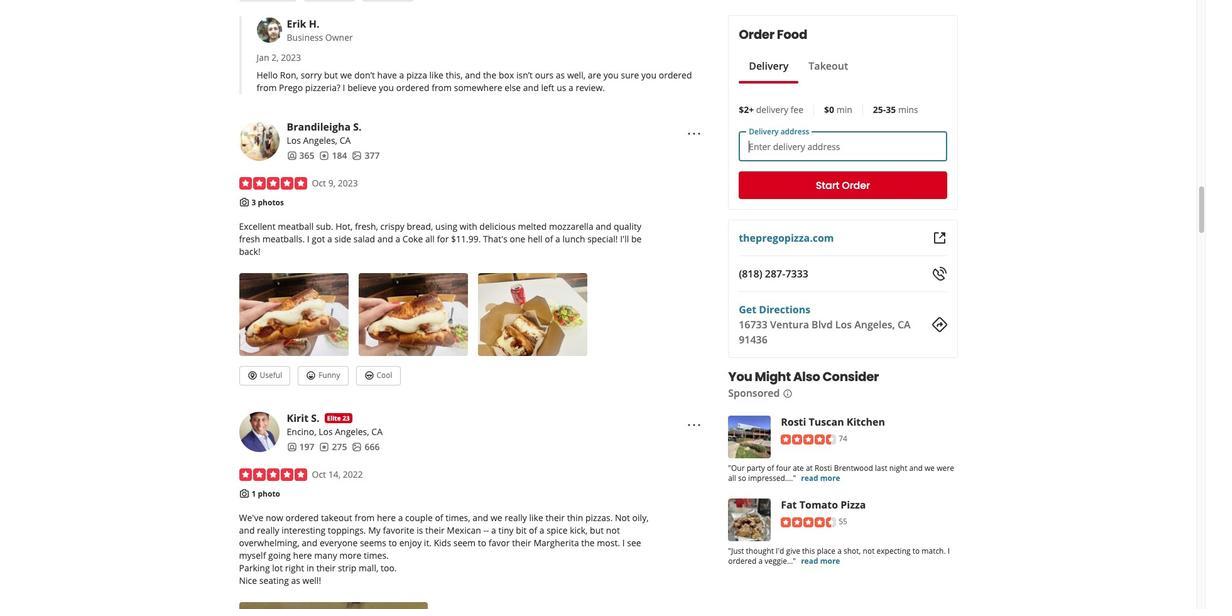 Task type: vqa. For each thing, say whether or not it's contained in the screenshot.
sandwiches BUTTON
no



Task type: describe. For each thing, give the bounding box(es) containing it.
7333
[[786, 267, 809, 281]]

delivery for delivery
[[749, 59, 789, 73]]

16 review v2 image
[[320, 151, 330, 161]]

fat
[[781, 498, 797, 512]]

a up favorite
[[398, 512, 403, 524]]

else
[[505, 82, 521, 93]]

5 star rating image for brandileigha s.
[[239, 177, 307, 190]]

delivery tab panel
[[739, 84, 859, 89]]

16 photos v2 image for brandileigha s.
[[352, 151, 362, 161]]

you might also consider
[[729, 368, 879, 386]]

oily,
[[633, 512, 649, 524]]

16 info v2 image
[[783, 389, 793, 399]]

kick,
[[570, 525, 588, 537]]

16 camera v2 image
[[239, 489, 249, 499]]

a right us
[[569, 82, 574, 93]]

thepregopizza.com link
[[739, 231, 834, 245]]

16 friends v2 image
[[287, 442, 297, 452]]

is
[[417, 525, 423, 537]]

don't
[[354, 69, 375, 81]]

left
[[541, 82, 555, 93]]

nice
[[239, 575, 257, 587]]

blvd
[[812, 318, 833, 332]]

ordered inside "just thought i'd give this place a shot, not expecting to match. i ordered a veggie…"
[[729, 556, 757, 567]]

oct for brandileigha s.
[[312, 177, 326, 189]]

1 vertical spatial here
[[293, 550, 312, 562]]

menu image for brandileigha s.
[[687, 126, 702, 141]]

cool button
[[356, 366, 401, 386]]

like inside "we've now ordered takeout from here a couple of times, and we really like their thin pizzas. not oily, and really interesting toppings. my favorite is their mexican -- a tiny bit of a spice kick, but not overwhelming, and everyone seems to enjoy it. kids seem to favor their margherita the most. i see myself going here many more times. parking lot right in their strip mall, too. nice seating as well!"
[[529, 512, 543, 524]]

are
[[588, 69, 602, 81]]

for
[[437, 233, 449, 245]]

a right the have
[[399, 69, 404, 81]]

spice
[[547, 525, 568, 537]]

match.
[[922, 546, 946, 557]]

lunch
[[563, 233, 585, 245]]

"just thought i'd give this place a shot, not expecting to match. i ordered a veggie…"
[[729, 546, 950, 567]]

order inside button
[[842, 178, 870, 193]]

35
[[886, 104, 896, 116]]

1 horizontal spatial to
[[478, 538, 487, 549]]

photo
[[258, 489, 280, 500]]

i inside excellent meatball sub. hot, fresh, crispy bread, using with delicious melted mozzarella and quality fresh meatballs. i got a side salad and a coke all for $11.99. that's one hell of a lunch special! i'll be back!
[[307, 233, 310, 245]]

veggie…"
[[765, 556, 796, 567]]

prego
[[279, 82, 303, 93]]

this
[[803, 546, 815, 557]]

$0 min
[[825, 104, 853, 116]]

get
[[739, 303, 757, 317]]

encino,
[[287, 426, 316, 438]]

rosti tuscan kitchen link
[[781, 415, 886, 429]]

sponsored
[[729, 387, 780, 400]]

friends element for kirit s.
[[287, 441, 315, 454]]

ordered down the pizza
[[396, 82, 430, 93]]

going
[[268, 550, 291, 562]]

i inside "we've now ordered takeout from here a couple of times, and we really like their thin pizzas. not oily, and really interesting toppings. my favorite is their mexican -- a tiny bit of a spice kick, but not overwhelming, and everyone seems to enjoy it. kids seem to favor their margherita the most. i see myself going here many more times. parking lot right in their strip mall, too. nice seating as well!"
[[623, 538, 625, 549]]

to inside "just thought i'd give this place a shot, not expecting to match. i ordered a veggie…"
[[913, 546, 920, 557]]

a left veggie…"
[[759, 556, 763, 567]]

margherita
[[534, 538, 579, 549]]

all inside '"our party of four ate at rosti brentwood last night and we were all so impressed.…"'
[[729, 473, 737, 484]]

16 friends v2 image
[[287, 151, 297, 161]]

4.5 star rating image for tuscan
[[781, 435, 837, 445]]

most.
[[597, 538, 620, 549]]

24 external link v2 image
[[932, 231, 947, 246]]

thought
[[746, 546, 774, 557]]

well!
[[303, 575, 321, 587]]

fat tomato pizza
[[781, 498, 866, 512]]

everyone
[[320, 538, 358, 549]]

with
[[460, 221, 477, 233]]

kirit s.
[[287, 412, 320, 425]]

erik h. business owner
[[287, 17, 353, 43]]

consider
[[823, 368, 879, 386]]

start
[[816, 178, 840, 193]]

16 useful v2 image
[[247, 371, 257, 381]]

get directions 16733 ventura blvd los angeles, ca 91436
[[739, 303, 911, 347]]

us
[[557, 82, 567, 93]]

quality
[[614, 221, 642, 233]]

their down bit
[[512, 538, 532, 549]]

melted
[[518, 221, 547, 233]]

too.
[[381, 563, 397, 575]]

more inside "we've now ordered takeout from here a couple of times, and we really like their thin pizzas. not oily, and really interesting toppings. my favorite is their mexican -- a tiny bit of a spice kick, but not overwhelming, and everyone seems to enjoy it. kids seem to favor their margherita the most. i see myself going here many more times. parking lot right in their strip mall, too. nice seating as well!"
[[340, 550, 362, 562]]

25-35 mins
[[873, 104, 919, 116]]

times,
[[446, 512, 471, 524]]

and up mexican
[[473, 512, 489, 524]]

a left shot,
[[838, 546, 842, 557]]

parking
[[239, 563, 270, 575]]

more for rosti
[[821, 473, 841, 484]]

0 vertical spatial really
[[505, 512, 527, 524]]

the inside jan 2, 2023 hello ron, sorry but we don't have a pizza like this, and the box isn't ours as well, are you sure you ordered from prego pizzeria? i believe you ordered from somewhere else and left us a review.
[[483, 69, 497, 81]]

well,
[[567, 69, 586, 81]]

read more for tomato
[[801, 556, 841, 567]]

got
[[312, 233, 325, 245]]

their down many
[[317, 563, 336, 575]]

16733
[[739, 318, 768, 332]]

ca inside 'get directions 16733 ventura blvd los angeles, ca 91436'
[[898, 318, 911, 332]]

(818)
[[739, 267, 763, 281]]

thepregopizza.com
[[739, 231, 834, 245]]

ron,
[[280, 69, 299, 81]]

delivery address
[[749, 126, 810, 137]]

and down crispy
[[378, 233, 393, 245]]

0 horizontal spatial rosti
[[781, 415, 807, 429]]

2023 for 9,
[[338, 177, 358, 189]]

expecting
[[877, 546, 911, 557]]

pizzeria?
[[305, 82, 341, 93]]

(818) 287-7333
[[739, 267, 809, 281]]

los inside elite 23 encino, los angeles, ca
[[319, 426, 333, 438]]

elite 23 encino, los angeles, ca
[[287, 414, 383, 438]]

h.
[[309, 17, 320, 31]]

a left the tiny
[[491, 525, 496, 537]]

kirit s. link
[[287, 412, 320, 425]]

rosti inside '"our party of four ate at rosti brentwood last night and we were all so impressed.…"'
[[815, 463, 832, 474]]

666
[[365, 441, 380, 453]]

0 vertical spatial order
[[739, 26, 775, 43]]

23
[[343, 414, 350, 423]]

16 photos v2 image for kirit s.
[[352, 442, 362, 452]]

3 photos
[[252, 197, 284, 208]]

but inside "we've now ordered takeout from here a couple of times, and we really like their thin pizzas. not oily, and really interesting toppings. my favorite is their mexican -- a tiny bit of a spice kick, but not overwhelming, and everyone seems to enjoy it. kids seem to favor their margherita the most. i see myself going here many more times. parking lot right in their strip mall, too. nice seating as well!"
[[590, 525, 604, 537]]

coke
[[403, 233, 423, 245]]

we inside jan 2, 2023 hello ron, sorry but we don't have a pizza like this, and the box isn't ours as well, are you sure you ordered from prego pizzeria? i believe you ordered from somewhere else and left us a review.
[[340, 69, 352, 81]]

photos element for brandileigha s.
[[352, 149, 380, 162]]

tuscan
[[809, 415, 844, 429]]

Order delivery text field
[[739, 131, 947, 162]]

read more link for tuscan
[[801, 473, 841, 484]]

lot
[[272, 563, 283, 575]]

ours
[[535, 69, 554, 81]]

times.
[[364, 550, 389, 562]]

special!
[[588, 233, 618, 245]]

ca inside brandileigha s. los angeles, ca
[[340, 134, 351, 146]]

1 photo
[[252, 489, 280, 500]]

275
[[332, 441, 347, 453]]

pizza
[[841, 498, 866, 512]]

seem
[[454, 538, 476, 549]]

1 - from the left
[[484, 525, 486, 537]]

los inside 'get directions 16733 ventura blvd los angeles, ca 91436'
[[836, 318, 852, 332]]

brandileigha
[[287, 120, 351, 134]]

0 horizontal spatial you
[[379, 82, 394, 93]]

excellent meatball sub. hot, fresh, crispy bread, using with delicious melted mozzarella and quality fresh meatballs. i got a side salad and a coke all for $11.99. that's one hell of a lunch special! i'll be back!
[[239, 221, 642, 258]]

elite 23 link
[[325, 413, 352, 424]]

74
[[839, 434, 848, 444]]

angeles, inside brandileigha s. los angeles, ca
[[303, 134, 338, 146]]

but inside jan 2, 2023 hello ron, sorry but we don't have a pizza like this, and the box isn't ours as well, are you sure you ordered from prego pizzeria? i believe you ordered from somewhere else and left us a review.
[[324, 69, 338, 81]]

salad
[[354, 233, 375, 245]]

as inside jan 2, 2023 hello ron, sorry but we don't have a pizza like this, and the box isn't ours as well, are you sure you ordered from prego pizzeria? i believe you ordered from somewhere else and left us a review.
[[556, 69, 565, 81]]

takeout
[[321, 512, 352, 524]]

fresh,
[[355, 221, 378, 233]]

4.5 star rating image for tomato
[[781, 518, 837, 528]]

55
[[839, 517, 848, 527]]

16 cool v2 image
[[364, 371, 374, 381]]

read for tuscan
[[801, 473, 819, 484]]

mexican
[[447, 525, 481, 537]]

tiny
[[499, 525, 514, 537]]

and down interesting
[[302, 538, 318, 549]]

their up it.
[[426, 525, 445, 537]]

business
[[287, 31, 323, 43]]

more for fat
[[821, 556, 841, 567]]

angeles, inside 'get directions 16733 ventura blvd los angeles, ca 91436'
[[855, 318, 895, 332]]

91436
[[739, 333, 768, 347]]

angeles, inside elite 23 encino, los angeles, ca
[[335, 426, 369, 438]]

5 star rating image for kirit s.
[[239, 469, 307, 481]]

and up the special!
[[596, 221, 612, 233]]

it.
[[424, 538, 432, 549]]

review.
[[576, 82, 605, 93]]

ordered inside "we've now ordered takeout from here a couple of times, and we really like their thin pizzas. not oily, and really interesting toppings. my favorite is their mexican -- a tiny bit of a spice kick, but not overwhelming, and everyone seems to enjoy it. kids seem to favor their margherita the most. i see myself going here many more times. parking lot right in their strip mall, too. nice seating as well!"
[[286, 512, 319, 524]]

oct 9, 2023
[[312, 177, 358, 189]]

we for we've now ordered takeout from here a couple of times, and we really like their thin pizzas. not oily, and really interesting toppings. my favorite is their mexican -- a tiny bit of a spice kick, but not overwhelming, and everyone seems to enjoy it. kids seem to favor their margherita the most. i see myself going here many more times. parking lot right in their strip mall, too. nice seating as well!
[[491, 512, 503, 524]]

0 horizontal spatial really
[[257, 525, 279, 537]]



Task type: locate. For each thing, give the bounding box(es) containing it.
delivery inside tab list
[[749, 59, 789, 73]]

photo of kirit s. image
[[239, 412, 279, 452]]

0 horizontal spatial s.
[[311, 412, 320, 425]]

0 horizontal spatial los
[[287, 134, 301, 146]]

1
[[252, 489, 256, 500]]

1 vertical spatial photos element
[[352, 441, 380, 454]]

pizza
[[407, 69, 427, 81]]

here up my
[[377, 512, 396, 524]]

more right this on the right of the page
[[821, 556, 841, 567]]

"our party of four ate at rosti brentwood last night and we were all so impressed.…"
[[729, 463, 955, 484]]

we left were
[[925, 463, 935, 474]]

from down hello at top left
[[257, 82, 277, 93]]

1 vertical spatial all
[[729, 473, 737, 484]]

1 read more link from the top
[[801, 473, 841, 484]]

1 reviews element from the top
[[320, 149, 347, 162]]

read right the give
[[801, 556, 819, 567]]

brandileigha s. link
[[287, 120, 362, 134]]

more right at
[[821, 473, 841, 484]]

somewhere
[[454, 82, 503, 93]]

2 photos element from the top
[[352, 441, 380, 454]]

toppings.
[[328, 525, 366, 537]]

1 vertical spatial really
[[257, 525, 279, 537]]

1 horizontal spatial you
[[604, 69, 619, 81]]

2023 right 2,
[[281, 51, 301, 63]]

i left the believe
[[343, 82, 345, 93]]

photo of erik h. image
[[257, 17, 282, 43]]

like left this,
[[430, 69, 444, 81]]

0 horizontal spatial the
[[483, 69, 497, 81]]

friends element for brandileigha s.
[[287, 149, 315, 162]]

s. inside brandileigha s. los angeles, ca
[[353, 120, 362, 134]]

24 phone v2 image
[[932, 266, 947, 282]]

delivery
[[757, 104, 789, 116]]

photos element right 184
[[352, 149, 380, 162]]

of inside excellent meatball sub. hot, fresh, crispy bread, using with delicious melted mozzarella and quality fresh meatballs. i got a side salad and a coke all for $11.99. that's one hell of a lunch special! i'll be back!
[[545, 233, 553, 245]]

0 vertical spatial los
[[287, 134, 301, 146]]

1 vertical spatial we
[[925, 463, 935, 474]]

as down right
[[291, 575, 300, 587]]

1 vertical spatial 4.5 star rating image
[[781, 518, 837, 528]]

interesting
[[282, 525, 326, 537]]

0 vertical spatial photos element
[[352, 149, 380, 162]]

1 horizontal spatial order
[[842, 178, 870, 193]]

0 vertical spatial here
[[377, 512, 396, 524]]

oct left 9, on the top left
[[312, 177, 326, 189]]

16 photos v2 image left 377
[[352, 151, 362, 161]]

i right match.
[[948, 546, 950, 557]]

takeout
[[809, 59, 849, 73]]

1 5 star rating image from the top
[[239, 177, 307, 190]]

bread,
[[407, 221, 433, 233]]

angeles, down 23
[[335, 426, 369, 438]]

to down favorite
[[389, 538, 397, 549]]

1 vertical spatial 5 star rating image
[[239, 469, 307, 481]]

i'd
[[776, 546, 785, 557]]

1 photos element from the top
[[352, 149, 380, 162]]

read right four
[[801, 473, 819, 484]]

excellent
[[239, 221, 276, 233]]

0 vertical spatial but
[[324, 69, 338, 81]]

1 vertical spatial order
[[842, 178, 870, 193]]

2 vertical spatial we
[[491, 512, 503, 524]]

1 delivery from the top
[[749, 59, 789, 73]]

1 vertical spatial read
[[801, 556, 819, 567]]

meatball
[[278, 221, 314, 233]]

photos element right 275 at the left bottom of page
[[352, 441, 380, 454]]

rosti right at
[[815, 463, 832, 474]]

2 horizontal spatial from
[[432, 82, 452, 93]]

0 horizontal spatial all
[[425, 233, 435, 245]]

food
[[777, 26, 808, 43]]

377
[[365, 149, 380, 161]]

friends element down encino,
[[287, 441, 315, 454]]

2,
[[272, 51, 279, 63]]

0 vertical spatial oct
[[312, 177, 326, 189]]

like up margherita
[[529, 512, 543, 524]]

0 vertical spatial 4.5 star rating image
[[781, 435, 837, 445]]

we inside '"our party of four ate at rosti brentwood last night and we were all so impressed.…"'
[[925, 463, 935, 474]]

25-
[[873, 104, 886, 116]]

sure
[[621, 69, 639, 81]]

min
[[837, 104, 853, 116]]

reviews element containing 275
[[320, 441, 347, 454]]

like inside jan 2, 2023 hello ron, sorry but we don't have a pizza like this, and the box isn't ours as well, are you sure you ordered from prego pizzeria? i believe you ordered from somewhere else and left us a review.
[[430, 69, 444, 81]]

1 horizontal spatial but
[[590, 525, 604, 537]]

2 horizontal spatial we
[[925, 463, 935, 474]]

side
[[335, 233, 351, 245]]

ca up '666'
[[372, 426, 383, 438]]

as inside "we've now ordered takeout from here a couple of times, and we really like their thin pizzas. not oily, and really interesting toppings. my favorite is their mexican -- a tiny bit of a spice kick, but not overwhelming, and everyone seems to enjoy it. kids seem to favor their margherita the most. i see myself going here many more times. parking lot right in their strip mall, too. nice seating as well!"
[[291, 575, 300, 587]]

los inside brandileigha s. los angeles, ca
[[287, 134, 301, 146]]

2 - from the left
[[486, 525, 489, 537]]

0 vertical spatial ca
[[340, 134, 351, 146]]

friends element left 16 review v2 icon
[[287, 149, 315, 162]]

2 vertical spatial ca
[[372, 426, 383, 438]]

you right sure
[[642, 69, 657, 81]]

2 oct from the top
[[312, 469, 326, 481]]

1 vertical spatial reviews element
[[320, 441, 347, 454]]

1 vertical spatial read more
[[801, 556, 841, 567]]

reviews element containing 184
[[320, 149, 347, 162]]

16 photos v2 image
[[352, 151, 362, 161], [352, 442, 362, 452]]

1 horizontal spatial all
[[729, 473, 737, 484]]

1 vertical spatial friends element
[[287, 441, 315, 454]]

1 read from the top
[[801, 473, 819, 484]]

i left the got
[[307, 233, 310, 245]]

you right are on the left of page
[[604, 69, 619, 81]]

s. for kirit s.
[[311, 412, 320, 425]]

1 vertical spatial 16 photos v2 image
[[352, 442, 362, 452]]

i inside "just thought i'd give this place a shot, not expecting to match. i ordered a veggie…"
[[948, 546, 950, 557]]

rosti down 16 info v2 icon
[[781, 415, 807, 429]]

order food
[[739, 26, 808, 43]]

the left the 'box'
[[483, 69, 497, 81]]

16 photos v2 image left '666'
[[352, 442, 362, 452]]

s. for brandileigha s. los angeles, ca
[[353, 120, 362, 134]]

2 4.5 star rating image from the top
[[781, 518, 837, 528]]

1 vertical spatial los
[[836, 318, 852, 332]]

and
[[465, 69, 481, 81], [523, 82, 539, 93], [596, 221, 612, 233], [378, 233, 393, 245], [910, 463, 923, 474], [473, 512, 489, 524], [239, 525, 255, 537], [302, 538, 318, 549]]

1 horizontal spatial here
[[377, 512, 396, 524]]

a down crispy
[[396, 233, 400, 245]]

and up somewhere
[[465, 69, 481, 81]]

read more right the give
[[801, 556, 841, 567]]

1 horizontal spatial 2023
[[338, 177, 358, 189]]

now
[[266, 512, 283, 524]]

1 horizontal spatial not
[[863, 546, 875, 557]]

2023 inside jan 2, 2023 hello ron, sorry but we don't have a pizza like this, and the box isn't ours as well, are you sure you ordered from prego pizzeria? i believe you ordered from somewhere else and left us a review.
[[281, 51, 301, 63]]

1 vertical spatial the
[[582, 538, 595, 549]]

order
[[739, 26, 775, 43], [842, 178, 870, 193]]

order left food
[[739, 26, 775, 43]]

1 4.5 star rating image from the top
[[781, 435, 837, 445]]

0 vertical spatial not
[[606, 525, 620, 537]]

as up us
[[556, 69, 565, 81]]

2 16 photos v2 image from the top
[[352, 442, 362, 452]]

see
[[627, 538, 642, 549]]

seems
[[360, 538, 387, 549]]

0 vertical spatial read more
[[801, 473, 841, 484]]

ordered left veggie…"
[[729, 556, 757, 567]]

3
[[252, 197, 256, 208]]

from inside "we've now ordered takeout from here a couple of times, and we really like their thin pizzas. not oily, and really interesting toppings. my favorite is their mexican -- a tiny bit of a spice kick, but not overwhelming, and everyone seems to enjoy it. kids seem to favor their margherita the most. i see myself going here many more times. parking lot right in their strip mall, too. nice seating as well!"
[[355, 512, 375, 524]]

i
[[343, 82, 345, 93], [307, 233, 310, 245], [623, 538, 625, 549], [948, 546, 950, 557]]

1 horizontal spatial s.
[[353, 120, 362, 134]]

isn't
[[517, 69, 533, 81]]

kids
[[434, 538, 451, 549]]

1 horizontal spatial we
[[491, 512, 503, 524]]

1 vertical spatial as
[[291, 575, 300, 587]]

all left so
[[729, 473, 737, 484]]

s. right kirit
[[311, 412, 320, 425]]

0 vertical spatial delivery
[[749, 59, 789, 73]]

s.
[[353, 120, 362, 134], [311, 412, 320, 425]]

friends element containing 197
[[287, 441, 315, 454]]

photos element containing 666
[[352, 441, 380, 454]]

read more link up tomato
[[801, 473, 841, 484]]

friends element
[[287, 149, 315, 162], [287, 441, 315, 454]]

friends element containing 365
[[287, 149, 315, 162]]

right
[[285, 563, 304, 575]]

not right shot,
[[863, 546, 875, 557]]

24 directions v2 image
[[932, 317, 947, 332]]

1 menu image from the top
[[687, 126, 702, 141]]

meatballs.
[[263, 233, 305, 245]]

photos element for kirit s.
[[352, 441, 380, 454]]

of right bit
[[529, 525, 537, 537]]

0 vertical spatial all
[[425, 233, 435, 245]]

we inside "we've now ordered takeout from here a couple of times, and we really like their thin pizzas. not oily, and really interesting toppings. my favorite is their mexican -- a tiny bit of a spice kick, but not overwhelming, and everyone seems to enjoy it. kids seem to favor their margherita the most. i see myself going here many more times. parking lot right in their strip mall, too. nice seating as well!"
[[491, 512, 503, 524]]

4.5 star rating image down tuscan
[[781, 435, 837, 445]]

ordered right sure
[[659, 69, 692, 81]]

get directions link
[[739, 303, 811, 317]]

5 star rating image up photos
[[239, 177, 307, 190]]

directions
[[759, 303, 811, 317]]

shot,
[[844, 546, 861, 557]]

2023 right 9, on the top left
[[338, 177, 358, 189]]

2 5 star rating image from the top
[[239, 469, 307, 481]]

oct left 14,
[[312, 469, 326, 481]]

2 read more from the top
[[801, 556, 841, 567]]

- right mexican
[[484, 525, 486, 537]]

we've now ordered takeout from here a couple of times, and we really like their thin pizzas. not oily, and really interesting toppings. my favorite is their mexican -- a tiny bit of a spice kick, but not overwhelming, and everyone seems to enjoy it. kids seem to favor their margherita the most. i see myself going here many more times. parking lot right in their strip mall, too. nice seating as well!
[[239, 512, 649, 587]]

0 horizontal spatial from
[[257, 82, 277, 93]]

1 horizontal spatial from
[[355, 512, 375, 524]]

2 horizontal spatial los
[[836, 318, 852, 332]]

so
[[738, 473, 747, 484]]

14,
[[328, 469, 341, 481]]

16 camera v2 image
[[239, 197, 249, 207]]

4.5 star rating image
[[781, 435, 837, 445], [781, 518, 837, 528]]

1 vertical spatial rosti
[[815, 463, 832, 474]]

0 horizontal spatial not
[[606, 525, 620, 537]]

strip
[[338, 563, 357, 575]]

you down the have
[[379, 82, 394, 93]]

reviews element down elite 23 encino, los angeles, ca
[[320, 441, 347, 454]]

brandileigha s. los angeles, ca
[[287, 120, 362, 146]]

2 vertical spatial angeles,
[[335, 426, 369, 438]]

2 menu image from the top
[[687, 418, 702, 433]]

16 review v2 image
[[320, 442, 330, 452]]

photos
[[258, 197, 284, 208]]

crispy
[[381, 221, 405, 233]]

0 horizontal spatial as
[[291, 575, 300, 587]]

1 read more from the top
[[801, 473, 841, 484]]

were
[[937, 463, 955, 474]]

1 horizontal spatial like
[[529, 512, 543, 524]]

2 read from the top
[[801, 556, 819, 567]]

one
[[510, 233, 526, 245]]

oct
[[312, 177, 326, 189], [312, 469, 326, 481]]

5 star rating image
[[239, 177, 307, 190], [239, 469, 307, 481]]

we up the tiny
[[491, 512, 503, 524]]

read more for tuscan
[[801, 473, 841, 484]]

1 vertical spatial like
[[529, 512, 543, 524]]

0 vertical spatial we
[[340, 69, 352, 81]]

tab list containing delivery
[[739, 58, 859, 84]]

0 vertical spatial 16 photos v2 image
[[352, 151, 362, 161]]

read more link for tomato
[[801, 556, 841, 567]]

hell
[[528, 233, 543, 245]]

0 vertical spatial rosti
[[781, 415, 807, 429]]

to left favor
[[478, 538, 487, 549]]

angeles, down brandileigha
[[303, 134, 338, 146]]

0 horizontal spatial we
[[340, 69, 352, 81]]

address
[[781, 126, 810, 137]]

1 horizontal spatial the
[[582, 538, 595, 549]]

i left see
[[623, 538, 625, 549]]

0 vertical spatial menu image
[[687, 126, 702, 141]]

start order
[[816, 178, 870, 193]]

1 vertical spatial not
[[863, 546, 875, 557]]

back!
[[239, 246, 261, 258]]

ca left the '24 directions v2' image at bottom right
[[898, 318, 911, 332]]

ca up 184
[[340, 134, 351, 146]]

jan
[[257, 51, 269, 63]]

photo of brandileigha s. image
[[239, 120, 279, 161]]

1 16 photos v2 image from the top
[[352, 151, 362, 161]]

start order button
[[739, 172, 947, 199]]

0 vertical spatial as
[[556, 69, 565, 81]]

reviews element
[[320, 149, 347, 162], [320, 441, 347, 454]]

rosti tuscan kitchen image
[[729, 416, 771, 459]]

delivery down "order food"
[[749, 59, 789, 73]]

and right the night
[[910, 463, 923, 474]]

delivery for delivery address
[[749, 126, 779, 137]]

hot,
[[336, 221, 353, 233]]

1 oct from the top
[[312, 177, 326, 189]]

but up pizzeria?
[[324, 69, 338, 81]]

1 vertical spatial 2023
[[338, 177, 358, 189]]

impressed.…"
[[749, 473, 796, 484]]

0 vertical spatial like
[[430, 69, 444, 81]]

0 horizontal spatial to
[[389, 538, 397, 549]]

2 friends element from the top
[[287, 441, 315, 454]]

0 horizontal spatial ca
[[340, 134, 351, 146]]

1 horizontal spatial really
[[505, 512, 527, 524]]

1 horizontal spatial rosti
[[815, 463, 832, 474]]

four
[[776, 463, 791, 474]]

ca
[[340, 134, 351, 146], [898, 318, 911, 332], [372, 426, 383, 438]]

not inside "just thought i'd give this place a shot, not expecting to match. i ordered a veggie…"
[[863, 546, 875, 557]]

read for tomato
[[801, 556, 819, 567]]

0 horizontal spatial order
[[739, 26, 775, 43]]

ate
[[793, 463, 804, 474]]

0 horizontal spatial 2023
[[281, 51, 301, 63]]

menu image for kirit s.
[[687, 418, 702, 433]]

from down this,
[[432, 82, 452, 93]]

delivery down "$2+ delivery fee"
[[749, 126, 779, 137]]

2023 for 2,
[[281, 51, 301, 63]]

and down isn't
[[523, 82, 539, 93]]

fat tomato pizza image
[[729, 499, 771, 542]]

also
[[794, 368, 821, 386]]

oct for kirit s.
[[312, 469, 326, 481]]

we've
[[239, 512, 264, 524]]

s. right brandileigha
[[353, 120, 362, 134]]

0 vertical spatial 2023
[[281, 51, 301, 63]]

elite
[[327, 414, 341, 423]]

reviews element for kirit s.
[[320, 441, 347, 454]]

4.5 star rating image down tomato
[[781, 518, 837, 528]]

0 vertical spatial reviews element
[[320, 149, 347, 162]]

1 friends element from the top
[[287, 149, 315, 162]]

1 vertical spatial s.
[[311, 412, 320, 425]]

owner
[[325, 31, 353, 43]]

2 horizontal spatial to
[[913, 546, 920, 557]]

really up bit
[[505, 512, 527, 524]]

this,
[[446, 69, 463, 81]]

los up 16 review v2 image
[[319, 426, 333, 438]]

from up my
[[355, 512, 375, 524]]

tab list
[[739, 58, 859, 84]]

los up 16 friends v2 icon
[[287, 134, 301, 146]]

photos element containing 377
[[352, 149, 380, 162]]

here up in
[[293, 550, 312, 562]]

more
[[821, 473, 841, 484], [340, 550, 362, 562], [821, 556, 841, 567]]

1 vertical spatial delivery
[[749, 126, 779, 137]]

1 vertical spatial ca
[[898, 318, 911, 332]]

0 vertical spatial the
[[483, 69, 497, 81]]

of inside '"our party of four ate at rosti brentwood last night and we were all so impressed.…"'
[[767, 463, 774, 474]]

angeles, right blvd
[[855, 318, 895, 332]]

1 photo link
[[252, 489, 280, 500]]

ca inside elite 23 encino, los angeles, ca
[[372, 426, 383, 438]]

read more link right the give
[[801, 556, 841, 567]]

ventura
[[770, 318, 809, 332]]

to
[[389, 538, 397, 549], [478, 538, 487, 549], [913, 546, 920, 557]]

2 reviews element from the top
[[320, 441, 347, 454]]

0 vertical spatial 5 star rating image
[[239, 177, 307, 190]]

all inside excellent meatball sub. hot, fresh, crispy bread, using with delicious melted mozzarella and quality fresh meatballs. i got a side salad and a coke all for $11.99. that's one hell of a lunch special! i'll be back!
[[425, 233, 435, 245]]

menu image
[[687, 126, 702, 141], [687, 418, 702, 433]]

1 vertical spatial read more link
[[801, 556, 841, 567]]

we left don't
[[340, 69, 352, 81]]

0 vertical spatial angeles,
[[303, 134, 338, 146]]

reviews element down brandileigha s. los angeles, ca
[[320, 149, 347, 162]]

1 vertical spatial angeles,
[[855, 318, 895, 332]]

order right "start"
[[842, 178, 870, 193]]

1 horizontal spatial los
[[319, 426, 333, 438]]

2 vertical spatial los
[[319, 426, 333, 438]]

0 vertical spatial read more link
[[801, 473, 841, 484]]

reviews element for brandileigha s.
[[320, 149, 347, 162]]

really up overwhelming,
[[257, 525, 279, 537]]

last
[[875, 463, 888, 474]]

$2+
[[739, 104, 754, 116]]

2 horizontal spatial ca
[[898, 318, 911, 332]]

a left spice
[[540, 525, 545, 537]]

of left times,
[[435, 512, 443, 524]]

a left lunch
[[556, 233, 561, 245]]

photos element
[[352, 149, 380, 162], [352, 441, 380, 454]]

1 vertical spatial menu image
[[687, 418, 702, 433]]

we for "our party of four ate at rosti brentwood last night and we were all so impressed.…"
[[925, 463, 935, 474]]

and inside '"our party of four ate at rosti brentwood last night and we were all so impressed.…"'
[[910, 463, 923, 474]]

the down kick,
[[582, 538, 595, 549]]

their up spice
[[546, 512, 565, 524]]

and down we've
[[239, 525, 255, 537]]

0 vertical spatial read
[[801, 473, 819, 484]]

1 vertical spatial oct
[[312, 469, 326, 481]]

of right hell
[[545, 233, 553, 245]]

- up favor
[[486, 525, 489, 537]]

$11.99.
[[451, 233, 481, 245]]

of left four
[[767, 463, 774, 474]]

funny
[[319, 370, 340, 381]]

sub.
[[316, 221, 333, 233]]

more up strip
[[340, 550, 362, 562]]

16 funny v2 image
[[306, 371, 316, 381]]

all left for
[[425, 233, 435, 245]]

i inside jan 2, 2023 hello ron, sorry but we don't have a pizza like this, and the box isn't ours as well, are you sure you ordered from prego pizzeria? i believe you ordered from somewhere else and left us a review.
[[343, 82, 345, 93]]

myself
[[239, 550, 266, 562]]

0 vertical spatial s.
[[353, 120, 362, 134]]

read more up tomato
[[801, 473, 841, 484]]

to left match.
[[913, 546, 920, 557]]

2 horizontal spatial you
[[642, 69, 657, 81]]

a right the got
[[327, 233, 332, 245]]

0 horizontal spatial here
[[293, 550, 312, 562]]

night
[[890, 463, 908, 474]]

fat tomato pizza link
[[781, 498, 866, 512]]

0 horizontal spatial like
[[430, 69, 444, 81]]

1 vertical spatial but
[[590, 525, 604, 537]]

-
[[484, 525, 486, 537], [486, 525, 489, 537]]

0 horizontal spatial but
[[324, 69, 338, 81]]

1 horizontal spatial ca
[[372, 426, 383, 438]]

2 delivery from the top
[[749, 126, 779, 137]]

2 read more link from the top
[[801, 556, 841, 567]]

ordered up interesting
[[286, 512, 319, 524]]

not inside "we've now ordered takeout from here a couple of times, and we really like their thin pizzas. not oily, and really interesting toppings. my favorite is their mexican -- a tiny bit of a spice kick, but not overwhelming, and everyone seems to enjoy it. kids seem to favor their margherita the most. i see myself going here many more times. parking lot right in their strip mall, too. nice seating as well!"
[[606, 525, 620, 537]]

$2+ delivery fee
[[739, 104, 804, 116]]

kirit
[[287, 412, 309, 425]]

the inside "we've now ordered takeout from here a couple of times, and we really like their thin pizzas. not oily, and really interesting toppings. my favorite is their mexican -- a tiny bit of a spice kick, but not overwhelming, and everyone seems to enjoy it. kids seem to favor their margherita the most. i see myself going here many more times. parking lot right in their strip mall, too. nice seating as well!"
[[582, 538, 595, 549]]

their
[[546, 512, 565, 524], [426, 525, 445, 537], [512, 538, 532, 549], [317, 563, 336, 575]]



